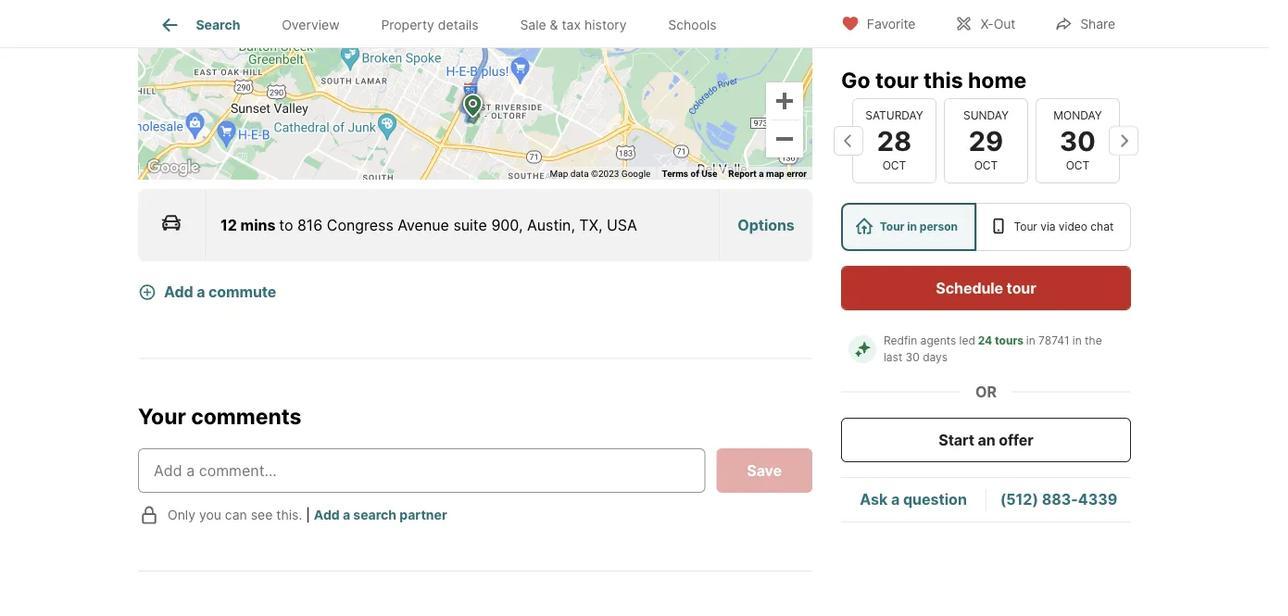 Task type: vqa. For each thing, say whether or not it's contained in the screenshot.
"Oct" corresponding to 30
yes



Task type: describe. For each thing, give the bounding box(es) containing it.
in the last 30 days
[[884, 334, 1106, 364]]

a for report
[[759, 169, 764, 180]]

commute
[[208, 283, 276, 302]]

only
[[168, 508, 195, 524]]

12 mins to 816 congress avenue suite 900, austin, tx, usa
[[221, 216, 637, 235]]

search
[[196, 17, 240, 33]]

suite
[[453, 216, 487, 235]]

report a map error
[[729, 169, 807, 180]]

options button
[[720, 192, 813, 259]]

tour via video chat
[[1014, 220, 1114, 234]]

google
[[622, 169, 651, 180]]

austin,
[[527, 216, 575, 235]]

ask a question
[[860, 491, 967, 509]]

property details
[[381, 17, 479, 33]]

map
[[766, 169, 785, 180]]

share
[[1081, 16, 1116, 32]]

map region
[[13, 0, 962, 369]]

tx,
[[579, 216, 603, 235]]

terms
[[662, 169, 689, 180]]

congress
[[327, 216, 394, 235]]

or
[[976, 383, 997, 401]]

last
[[884, 351, 903, 364]]

tour in person option
[[841, 203, 976, 251]]

history
[[585, 17, 627, 33]]

can
[[225, 508, 247, 524]]

29
[[969, 124, 1004, 157]]

900,
[[491, 216, 523, 235]]

schedule tour button
[[841, 266, 1131, 310]]

4339
[[1078, 491, 1118, 509]]

oct for 30
[[1066, 159, 1090, 172]]

next image
[[1109, 126, 1139, 156]]

map
[[550, 169, 568, 180]]

tour for go
[[876, 67, 919, 93]]

you
[[199, 508, 221, 524]]

Add a comment... text field
[[154, 460, 690, 482]]

sunday
[[964, 109, 1009, 122]]

terms of use link
[[662, 169, 718, 180]]

| add a search partner
[[306, 508, 447, 524]]

save button
[[717, 449, 813, 494]]

add inside button
[[164, 283, 193, 302]]

schools
[[668, 17, 717, 33]]

816
[[297, 216, 323, 235]]

avenue
[[398, 216, 449, 235]]

report
[[729, 169, 757, 180]]

agents
[[921, 334, 957, 347]]

start an offer
[[939, 431, 1034, 449]]

x-
[[981, 16, 994, 32]]

report a map error link
[[729, 169, 807, 180]]

home
[[968, 67, 1027, 93]]

mins
[[241, 216, 276, 235]]

30 inside in the last 30 days
[[906, 351, 920, 364]]

28
[[877, 124, 912, 157]]

only you can see this.
[[168, 508, 302, 524]]

out
[[994, 16, 1016, 32]]

in inside in the last 30 days
[[1073, 334, 1082, 347]]

data
[[571, 169, 589, 180]]

an
[[978, 431, 996, 449]]

property details tab
[[360, 3, 499, 47]]

tour in person
[[880, 220, 958, 234]]

sale
[[520, 17, 546, 33]]

overview tab
[[261, 3, 360, 47]]

search
[[353, 508, 397, 524]]

details
[[438, 17, 479, 33]]

redfin agents led 24 tours in 78741
[[884, 334, 1070, 347]]

oct for 29
[[975, 159, 998, 172]]

|
[[306, 508, 310, 524]]

in inside option
[[907, 220, 917, 234]]

go tour this home
[[841, 67, 1027, 93]]

monday
[[1054, 109, 1102, 122]]

property
[[381, 17, 434, 33]]

google image
[[143, 156, 204, 180]]

tab list containing search
[[138, 0, 752, 47]]

led
[[960, 334, 976, 347]]

error
[[787, 169, 807, 180]]

a for add
[[197, 283, 205, 302]]

sale & tax history
[[520, 17, 627, 33]]



Task type: locate. For each thing, give the bounding box(es) containing it.
start an offer button
[[841, 418, 1131, 462]]

person
[[920, 220, 958, 234]]

go
[[841, 67, 871, 93]]

monday 30 oct
[[1054, 109, 1102, 172]]

a right 'ask'
[[891, 491, 900, 509]]

share button
[[1039, 4, 1131, 42]]

ask a question link
[[860, 491, 967, 509]]

previous image
[[834, 126, 864, 156]]

in left 'the'
[[1073, 334, 1082, 347]]

add right |
[[314, 508, 340, 524]]

add left commute
[[164, 283, 193, 302]]

tax
[[562, 17, 581, 33]]

terms of use
[[662, 169, 718, 180]]

3 oct from the left
[[1066, 159, 1090, 172]]

this.
[[276, 508, 302, 524]]

sunday 29 oct
[[964, 109, 1009, 172]]

this
[[924, 67, 963, 93]]

tour for tour in person
[[880, 220, 905, 234]]

tour left via
[[1014, 220, 1038, 234]]

start
[[939, 431, 975, 449]]

map data ©2023 google
[[550, 169, 651, 180]]

1 horizontal spatial add
[[314, 508, 340, 524]]

0 horizontal spatial add
[[164, 283, 193, 302]]

schools tab
[[648, 3, 738, 47]]

in right tours in the bottom of the page
[[1027, 334, 1036, 347]]

in left "person"
[[907, 220, 917, 234]]

1 horizontal spatial tour
[[1014, 220, 1038, 234]]

1 horizontal spatial tour
[[1007, 279, 1037, 297]]

in
[[907, 220, 917, 234], [1027, 334, 1036, 347], [1073, 334, 1082, 347]]

via
[[1041, 220, 1056, 234]]

favorite
[[867, 16, 916, 32]]

tour left "person"
[[880, 220, 905, 234]]

tour inside schedule tour button
[[1007, 279, 1037, 297]]

tours
[[995, 334, 1024, 347]]

883-
[[1042, 491, 1078, 509]]

redfin
[[884, 334, 918, 347]]

24
[[978, 334, 993, 347]]

tour right schedule
[[1007, 279, 1037, 297]]

comments
[[191, 404, 302, 430]]

see
[[251, 508, 273, 524]]

tour up saturday
[[876, 67, 919, 93]]

list box
[[841, 203, 1131, 251]]

0 horizontal spatial oct
[[883, 159, 907, 172]]

list box containing tour in person
[[841, 203, 1131, 251]]

partner
[[400, 508, 447, 524]]

oct inside saturday 28 oct
[[883, 159, 907, 172]]

0 vertical spatial 30
[[1060, 124, 1096, 157]]

your comments
[[138, 404, 302, 430]]

saturday
[[866, 109, 924, 122]]

1 vertical spatial 30
[[906, 351, 920, 364]]

save
[[747, 462, 782, 480]]

a left commute
[[197, 283, 205, 302]]

video
[[1059, 220, 1088, 234]]

(512) 883-4339 link
[[1000, 491, 1118, 509]]

30 right last
[[906, 351, 920, 364]]

sale & tax history tab
[[499, 3, 648, 47]]

offer
[[999, 431, 1034, 449]]

1 horizontal spatial in
[[1027, 334, 1036, 347]]

2 tour from the left
[[1014, 220, 1038, 234]]

add a search partner button
[[314, 508, 447, 524]]

1 oct from the left
[[883, 159, 907, 172]]

oct down 28
[[883, 159, 907, 172]]

0 horizontal spatial tour
[[880, 220, 905, 234]]

tour inside option
[[880, 220, 905, 234]]

(512) 883-4339
[[1000, 491, 1118, 509]]

oct down 29
[[975, 159, 998, 172]]

a inside button
[[197, 283, 205, 302]]

tour inside tour via video chat option
[[1014, 220, 1038, 234]]

chat
[[1091, 220, 1114, 234]]

tour
[[880, 220, 905, 234], [1014, 220, 1038, 234]]

2 horizontal spatial oct
[[1066, 159, 1090, 172]]

oct inside monday 30 oct
[[1066, 159, 1090, 172]]

0 horizontal spatial 30
[[906, 351, 920, 364]]

2 oct from the left
[[975, 159, 998, 172]]

1 vertical spatial tour
[[1007, 279, 1037, 297]]

add a commute button
[[138, 271, 306, 314]]

x-out button
[[939, 4, 1032, 42]]

&
[[550, 17, 558, 33]]

your
[[138, 404, 186, 430]]

0 horizontal spatial tour
[[876, 67, 919, 93]]

0 vertical spatial tour
[[876, 67, 919, 93]]

1 horizontal spatial oct
[[975, 159, 998, 172]]

30 down the monday
[[1060, 124, 1096, 157]]

x-out
[[981, 16, 1016, 32]]

ask
[[860, 491, 888, 509]]

0 horizontal spatial in
[[907, 220, 917, 234]]

tour for schedule
[[1007, 279, 1037, 297]]

a for ask
[[891, 491, 900, 509]]

question
[[903, 491, 967, 509]]

1 vertical spatial add
[[314, 508, 340, 524]]

0 vertical spatial add
[[164, 283, 193, 302]]

tour via video chat option
[[976, 203, 1131, 251]]

oct for 28
[[883, 159, 907, 172]]

oct inside sunday 29 oct
[[975, 159, 998, 172]]

add a commute
[[164, 283, 276, 302]]

(512)
[[1000, 491, 1039, 509]]

©2023
[[591, 169, 619, 180]]

30
[[1060, 124, 1096, 157], [906, 351, 920, 364]]

None button
[[853, 98, 937, 183], [944, 98, 1029, 183], [1036, 98, 1120, 183], [853, 98, 937, 183], [944, 98, 1029, 183], [1036, 98, 1120, 183]]

tour for tour via video chat
[[1014, 220, 1038, 234]]

of
[[691, 169, 699, 180]]

1 horizontal spatial 30
[[1060, 124, 1096, 157]]

12
[[221, 216, 237, 235]]

schedule
[[936, 279, 1004, 297]]

oct down the monday
[[1066, 159, 1090, 172]]

a
[[759, 169, 764, 180], [197, 283, 205, 302], [891, 491, 900, 509], [343, 508, 350, 524]]

a left search
[[343, 508, 350, 524]]

favorite button
[[825, 4, 932, 42]]

1 tour from the left
[[880, 220, 905, 234]]

the
[[1085, 334, 1102, 347]]

schedule tour
[[936, 279, 1037, 297]]

options
[[738, 216, 795, 235]]

30 inside monday 30 oct
[[1060, 124, 1096, 157]]

78741
[[1039, 334, 1070, 347]]

2 horizontal spatial in
[[1073, 334, 1082, 347]]

use
[[702, 169, 718, 180]]

tab list
[[138, 0, 752, 47]]

a left map
[[759, 169, 764, 180]]

days
[[923, 351, 948, 364]]

search link
[[159, 14, 240, 36]]

overview
[[282, 17, 340, 33]]

usa
[[607, 216, 637, 235]]



